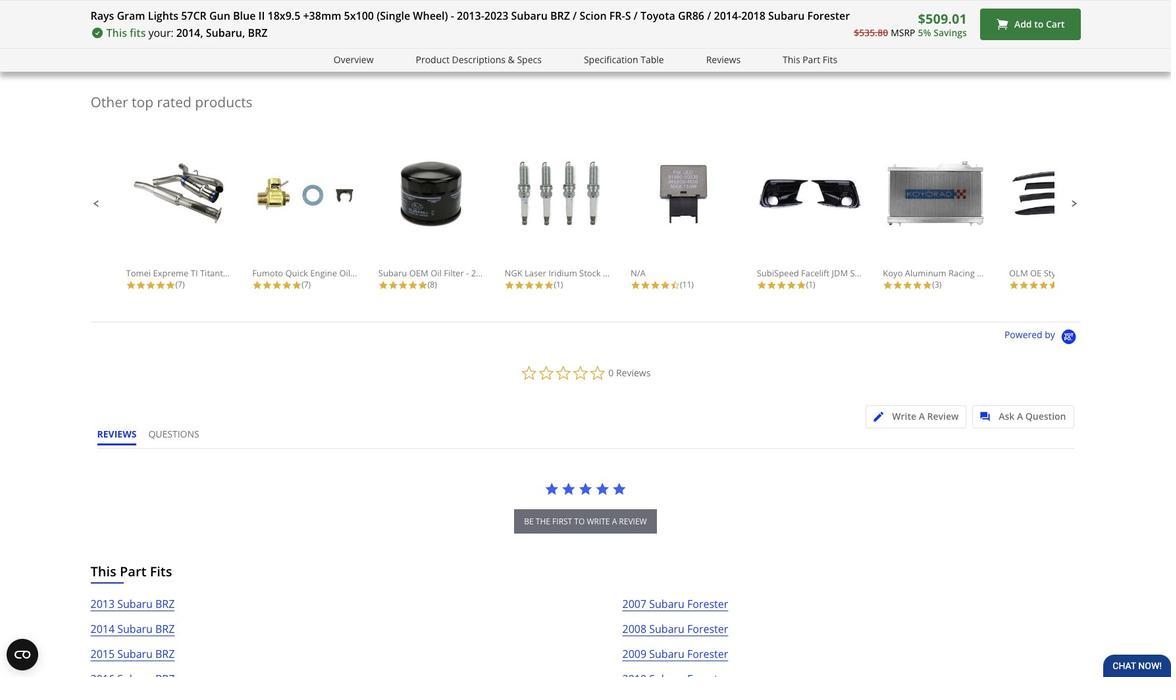 Task type: describe. For each thing, give the bounding box(es) containing it.
write a review button
[[866, 406, 967, 429]]

dialog image
[[981, 412, 997, 422]]

2007
[[623, 598, 647, 612]]

subaru left 'oem'
[[379, 268, 407, 279]]

subaru for 2008 subaru forester
[[650, 623, 685, 637]]

toyota
[[641, 9, 676, 23]]

the
[[536, 517, 551, 528]]

heat
[[603, 268, 622, 279]]

table
[[641, 53, 664, 66]]

reviews link
[[706, 53, 741, 68]]

subaru right 2018
[[769, 9, 805, 23]]

2014 subaru brz
[[91, 623, 175, 637]]

specs
[[517, 53, 542, 66]]

oem
[[409, 268, 429, 279]]

by
[[1045, 329, 1056, 342]]

(7) for quick
[[302, 279, 311, 291]]

tomei expreme ti titantium cat-back... link
[[126, 159, 282, 279]]

tomei expreme ti titantium cat-back...
[[126, 268, 282, 279]]

half star image
[[671, 281, 680, 291]]

- left 2013- at the left top of page
[[451, 9, 454, 23]]

subaru for 2014 subaru brz
[[117, 623, 153, 637]]

1 total reviews element for facelift
[[757, 279, 863, 291]]

fits
[[130, 26, 146, 40]]

... inside koyo aluminum racing radiator -... link
[[1016, 268, 1023, 279]]

powered by link
[[1005, 329, 1081, 346]]

1 vertical spatial fits
[[150, 563, 172, 581]]

ii
[[259, 9, 265, 23]]

2009 subaru forester link
[[623, 646, 729, 671]]

savings
[[934, 26, 967, 39]]

questions
[[148, 428, 199, 441]]

laser
[[525, 268, 547, 279]]

2015 subaru brz
[[91, 648, 175, 662]]

2014 subaru brz link
[[91, 621, 175, 646]]

11 total reviews element
[[631, 279, 736, 291]]

2 vertical spatial this
[[91, 563, 116, 581]]

other top rated products
[[91, 93, 253, 111]]

gram
[[117, 9, 145, 23]]

0 horizontal spatial part
[[120, 563, 146, 581]]

add
[[1015, 18, 1032, 30]]

this fits your: 2014, subaru, brz
[[106, 26, 268, 40]]

product descriptions & specs link
[[416, 53, 542, 68]]

overview link
[[334, 53, 374, 68]]

powered by
[[1005, 329, 1058, 342]]

specification table
[[584, 53, 664, 66]]

subaru oem oil filter - 2015+ wrx
[[379, 268, 516, 279]]

7 total reviews element for expreme
[[126, 279, 232, 291]]

ask
[[999, 410, 1015, 423]]

guards
[[1085, 268, 1114, 279]]

fumoto quick engine oil drain valve... link
[[252, 159, 405, 279]]

write
[[587, 517, 610, 528]]

ask a question
[[999, 410, 1067, 423]]

ngk
[[505, 268, 523, 279]]

2007 subaru forester
[[623, 598, 729, 612]]

2008 subaru forester link
[[623, 621, 729, 646]]

2014
[[91, 623, 115, 637]]

subaru for 2013 subaru brz
[[117, 598, 153, 612]]

olm
[[1010, 268, 1028, 279]]

2013 subaru brz
[[91, 598, 175, 612]]

0
[[609, 367, 614, 380]]

descriptions
[[452, 53, 506, 66]]

forester up the this part fits link
[[808, 9, 850, 23]]

to inside add to cart "button"
[[1035, 18, 1044, 30]]

facelift
[[802, 268, 830, 279]]

be the first to write a review button
[[515, 510, 657, 534]]

subaru,
[[206, 26, 245, 40]]

brz for 2015 subaru brz
[[155, 648, 175, 662]]

blue
[[233, 9, 256, 23]]

top
[[132, 93, 153, 111]]

scion
[[580, 9, 607, 23]]

a
[[612, 517, 617, 528]]

cart
[[1046, 18, 1065, 30]]

subaru for 2015 subaru brz
[[117, 648, 153, 662]]

subaru right 2023
[[511, 9, 548, 23]]

2015
[[91, 648, 115, 662]]

quick
[[286, 268, 308, 279]]

2 oil from the left
[[431, 268, 442, 279]]

(7) for expreme
[[176, 279, 185, 291]]

2007 subaru forester link
[[623, 596, 729, 621]]

filter
[[444, 268, 464, 279]]

2013-
[[457, 9, 485, 23]]

3 / from the left
[[707, 9, 712, 23]]

1 total reviews element for laser
[[505, 279, 610, 291]]

tomei
[[126, 268, 151, 279]]

57cr
[[181, 9, 207, 23]]

(1) for facelift
[[807, 279, 816, 291]]

1 vertical spatial this
[[783, 53, 801, 66]]

product descriptions & specs
[[416, 53, 542, 66]]

18x9.5
[[268, 9, 301, 23]]

n/a
[[631, 268, 646, 279]]

- right filter
[[466, 268, 469, 279]]

first
[[553, 517, 572, 528]]

0 vertical spatial this
[[106, 26, 127, 40]]

width
[[262, 13, 286, 24]]

fr-
[[610, 9, 625, 23]]

aluminum
[[905, 268, 947, 279]]

msrp
[[891, 26, 916, 39]]

n/a link
[[631, 159, 736, 279]]

style...
[[851, 268, 876, 279]]

2008
[[623, 623, 647, 637]]

a for ask
[[1017, 410, 1024, 423]]

2 total reviews element
[[1010, 279, 1115, 291]]

question
[[1026, 410, 1067, 423]]

rays gram lights 57cr gun blue ii 18x9.5 +38mm 5x100 (single wheel) - 2013-2023 subaru brz / scion fr-s / toyota gr86 / 2014-2018 subaru forester
[[91, 9, 850, 23]]

specification table link
[[584, 53, 664, 68]]

1 / from the left
[[573, 9, 577, 23]]

brz for 2014 subaru brz
[[155, 623, 175, 637]]



Task type: vqa. For each thing, say whether or not it's contained in the screenshot.
bottommost Shop
no



Task type: locate. For each thing, give the bounding box(es) containing it.
1 oil from the left
[[340, 268, 350, 279]]

2023
[[485, 9, 509, 23]]

brz left scion
[[551, 9, 570, 23]]

radiator
[[977, 268, 1011, 279]]

0 horizontal spatial this part fits
[[91, 563, 172, 581]]

0 horizontal spatial /
[[573, 9, 577, 23]]

... left oe
[[1016, 268, 1023, 279]]

1 horizontal spatial fits
[[823, 53, 838, 66]]

-
[[451, 9, 454, 23], [466, 268, 469, 279], [1014, 268, 1016, 279], [1117, 268, 1119, 279]]

a right the ask
[[1017, 410, 1024, 423]]

0 horizontal spatial 1 total reviews element
[[505, 279, 610, 291]]

subaru down 2014 subaru brz link
[[117, 648, 153, 662]]

1 horizontal spatial /
[[634, 9, 638, 23]]

1 horizontal spatial this part fits
[[783, 53, 838, 66]]

subaru for 2009 subaru forester
[[650, 648, 685, 662]]

be the first to write a review
[[524, 517, 647, 528]]

0 horizontal spatial to
[[575, 517, 585, 528]]

1 a from the left
[[919, 410, 925, 423]]

0 horizontal spatial 7 total reviews element
[[126, 279, 232, 291]]

2 a from the left
[[1017, 410, 1024, 423]]

...
[[1016, 268, 1023, 279], [1119, 268, 1126, 279]]

0 reviews
[[609, 367, 651, 380]]

2015 subaru brz link
[[91, 646, 175, 671]]

to right first
[[575, 517, 585, 528]]

brz for 2013 subaru brz
[[155, 598, 175, 612]]

reviews right 0 at right
[[616, 367, 651, 380]]

2 (7) from the left
[[302, 279, 311, 291]]

2 (1) from the left
[[807, 279, 816, 291]]

subaru up 2008 subaru forester
[[650, 598, 685, 612]]

1 horizontal spatial a
[[1017, 410, 1024, 423]]

1 horizontal spatial reviews
[[706, 53, 741, 66]]

(7) left ti
[[176, 279, 185, 291]]

1 1 total reviews element from the left
[[505, 279, 610, 291]]

iridium
[[549, 268, 577, 279]]

0 horizontal spatial ...
[[1016, 268, 1023, 279]]

(11)
[[680, 279, 694, 291]]

olm oe style rain guards -... link
[[1010, 159, 1126, 279]]

1 horizontal spatial to
[[1035, 18, 1044, 30]]

2 ... from the left
[[1119, 268, 1126, 279]]

width (inches)
[[262, 13, 321, 24]]

+38mm
[[303, 9, 341, 23]]

rain
[[1066, 268, 1083, 279]]

brz down ii
[[248, 26, 268, 40]]

brz down 2014 subaru brz link
[[155, 648, 175, 662]]

... right guards
[[1119, 268, 1126, 279]]

1 horizontal spatial ...
[[1119, 268, 1126, 279]]

(1) left jdm
[[807, 279, 816, 291]]

... inside olm oe style rain guards -... 'link'
[[1119, 268, 1126, 279]]

(7) right back...
[[302, 279, 311, 291]]

0 horizontal spatial (7)
[[176, 279, 185, 291]]

fumoto quick engine oil drain valve...
[[252, 268, 405, 279]]

1 horizontal spatial oil
[[431, 268, 442, 279]]

2 7 total reviews element from the left
[[252, 279, 358, 291]]

(8)
[[428, 279, 437, 291]]

0 horizontal spatial fits
[[150, 563, 172, 581]]

2015+
[[471, 268, 496, 279]]

$535.80
[[854, 26, 889, 39]]

ask a question button
[[973, 406, 1075, 429]]

back...
[[257, 268, 282, 279]]

5%
[[918, 26, 932, 39]]

subaru down '2008 subaru forester' link
[[650, 648, 685, 662]]

0 vertical spatial to
[[1035, 18, 1044, 30]]

forester for 2009 subaru forester
[[688, 648, 729, 662]]

drain
[[353, 268, 375, 279]]

open widget image
[[7, 640, 38, 671]]

racing
[[949, 268, 975, 279]]

1 vertical spatial reviews
[[616, 367, 651, 380]]

2009 subaru forester
[[623, 648, 729, 662]]

1 horizontal spatial (1)
[[807, 279, 816, 291]]

0 horizontal spatial a
[[919, 410, 925, 423]]

rays
[[91, 9, 114, 23]]

olm oe style rain guards -...
[[1010, 268, 1126, 279]]

reviews down 2014-
[[706, 53, 741, 66]]

brz up 2014 subaru brz
[[155, 598, 175, 612]]

- right guards
[[1117, 268, 1119, 279]]

tab list containing reviews
[[97, 428, 211, 449]]

subaru oem oil filter - 2015+ wrx link
[[379, 159, 516, 279]]

1 horizontal spatial part
[[803, 53, 821, 66]]

forester down '2007 subaru forester' link
[[688, 623, 729, 637]]

/ left scion
[[573, 9, 577, 23]]

subaru for 2007 subaru forester
[[650, 598, 685, 612]]

forester down '2008 subaru forester' link
[[688, 648, 729, 662]]

add to cart button
[[981, 9, 1081, 40]]

2 horizontal spatial /
[[707, 9, 712, 23]]

(3)
[[933, 279, 942, 291]]

1 horizontal spatial 7 total reviews element
[[252, 279, 358, 291]]

0 vertical spatial fits
[[823, 53, 838, 66]]

7 total reviews element for quick
[[252, 279, 358, 291]]

7 total reviews element
[[126, 279, 232, 291], [252, 279, 358, 291]]

3 total reviews element
[[883, 279, 989, 291]]

powered
[[1005, 329, 1043, 342]]

to inside be the first to write a review "button"
[[575, 517, 585, 528]]

1 vertical spatial part
[[120, 563, 146, 581]]

2008 subaru forester
[[623, 623, 729, 637]]

product
[[416, 53, 450, 66]]

ngk laser iridium stock heat range...
[[505, 268, 656, 279]]

/ right gr86
[[707, 9, 712, 23]]

ti
[[191, 268, 198, 279]]

subispeed
[[757, 268, 799, 279]]

brz down '2013 subaru brz' link
[[155, 623, 175, 637]]

(single
[[377, 9, 410, 23]]

2013 subaru brz link
[[91, 596, 175, 621]]

0 vertical spatial this part fits
[[783, 53, 838, 66]]

0 vertical spatial reviews
[[706, 53, 741, 66]]

overview
[[334, 53, 374, 66]]

oil left drain
[[340, 268, 350, 279]]

oil
[[340, 268, 350, 279], [431, 268, 442, 279]]

(1)
[[554, 279, 563, 291], [807, 279, 816, 291]]

1 vertical spatial this part fits
[[91, 563, 172, 581]]

&
[[508, 53, 515, 66]]

1 horizontal spatial (7)
[[302, 279, 311, 291]]

1 7 total reviews element from the left
[[126, 279, 232, 291]]

1 horizontal spatial 1 total reviews element
[[757, 279, 863, 291]]

/ right s
[[634, 9, 638, 23]]

$509.01 $535.80 msrp 5% savings
[[854, 10, 967, 39]]

expreme
[[153, 268, 189, 279]]

star image
[[126, 281, 136, 291], [136, 281, 146, 291], [166, 281, 176, 291], [252, 281, 262, 291], [282, 281, 292, 291], [292, 281, 302, 291], [388, 281, 398, 291], [398, 281, 408, 291], [505, 281, 515, 291], [515, 281, 525, 291], [525, 281, 534, 291], [544, 281, 554, 291], [641, 281, 651, 291], [767, 281, 777, 291], [797, 281, 807, 291], [893, 281, 903, 291], [903, 281, 913, 291], [913, 281, 923, 291], [1020, 281, 1029, 291], [1049, 281, 1059, 291], [545, 482, 559, 497], [562, 482, 576, 497], [595, 482, 610, 497]]

koyo aluminum racing radiator -...
[[883, 268, 1023, 279]]

0 horizontal spatial reviews
[[616, 367, 651, 380]]

style
[[1044, 268, 1063, 279]]

subaru down '2013 subaru brz' link
[[117, 623, 153, 637]]

forester up 2008 subaru forester
[[688, 598, 729, 612]]

a right write
[[919, 410, 925, 423]]

brz
[[551, 9, 570, 23], [248, 26, 268, 40], [155, 598, 175, 612], [155, 623, 175, 637], [155, 648, 175, 662]]

- inside 'link'
[[1117, 268, 1119, 279]]

write no frame image
[[874, 412, 891, 422]]

forester for 2007 subaru forester
[[688, 598, 729, 612]]

8 total reviews element
[[379, 279, 484, 291]]

0 horizontal spatial (1)
[[554, 279, 563, 291]]

star image
[[146, 281, 156, 291], [156, 281, 166, 291], [262, 281, 272, 291], [272, 281, 282, 291], [379, 281, 388, 291], [408, 281, 418, 291], [418, 281, 428, 291], [534, 281, 544, 291], [631, 281, 641, 291], [651, 281, 661, 291], [661, 281, 671, 291], [757, 281, 767, 291], [777, 281, 787, 291], [787, 281, 797, 291], [883, 281, 893, 291], [923, 281, 933, 291], [1010, 281, 1020, 291], [1029, 281, 1039, 291], [1039, 281, 1049, 291], [579, 482, 593, 497], [612, 482, 627, 497]]

cat-
[[241, 268, 257, 279]]

subispeed facelift jdm style... link
[[757, 159, 876, 279]]

koyo aluminum racing radiator -... link
[[883, 159, 1023, 279]]

part
[[803, 53, 821, 66], [120, 563, 146, 581]]

fits
[[823, 53, 838, 66], [150, 563, 172, 581]]

valve...
[[377, 268, 405, 279]]

oil right 'oem'
[[431, 268, 442, 279]]

2014,
[[176, 26, 203, 40]]

0 horizontal spatial oil
[[340, 268, 350, 279]]

0 vertical spatial part
[[803, 53, 821, 66]]

review
[[928, 410, 959, 423]]

1 ... from the left
[[1016, 268, 1023, 279]]

this part fits link
[[783, 53, 838, 68]]

2 / from the left
[[634, 9, 638, 23]]

forester for 2008 subaru forester
[[688, 623, 729, 637]]

tab list
[[97, 428, 211, 449]]

to right add
[[1035, 18, 1044, 30]]

a for write
[[919, 410, 925, 423]]

(1) right laser
[[554, 279, 563, 291]]

range...
[[624, 268, 656, 279]]

ngk laser iridium stock heat range... link
[[505, 159, 656, 279]]

2 1 total reviews element from the left
[[757, 279, 863, 291]]

add to cart
[[1015, 18, 1065, 30]]

this part fits
[[783, 53, 838, 66], [91, 563, 172, 581]]

(2)
[[1059, 279, 1068, 291]]

write a review
[[893, 410, 959, 423]]

1 (1) from the left
[[554, 279, 563, 291]]

subaru down '2007 subaru forester' link
[[650, 623, 685, 637]]

be
[[524, 517, 534, 528]]

1 (7) from the left
[[176, 279, 185, 291]]

subaru up 2014 subaru brz
[[117, 598, 153, 612]]

wrx
[[498, 268, 516, 279]]

1 total reviews element
[[505, 279, 610, 291], [757, 279, 863, 291]]

1 vertical spatial to
[[575, 517, 585, 528]]

(1) for laser
[[554, 279, 563, 291]]

- right radiator
[[1014, 268, 1016, 279]]

fumoto
[[252, 268, 283, 279]]

stock
[[580, 268, 601, 279]]

reviews
[[706, 53, 741, 66], [616, 367, 651, 380]]

$509.01
[[918, 10, 967, 27]]



